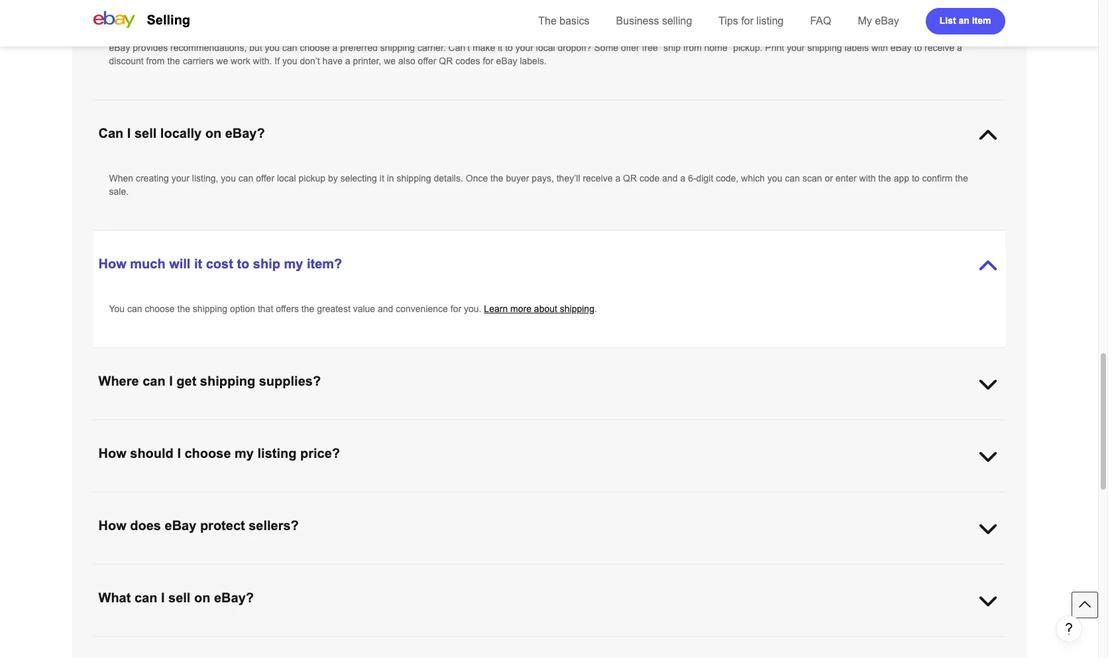 Task type: locate. For each thing, give the bounding box(es) containing it.
in
[[387, 173, 394, 184]]

ebay? up anything, at bottom
[[214, 591, 254, 605]]

0 horizontal spatial local
[[277, 173, 296, 184]]

protect
[[200, 519, 245, 533]]

shipping right in
[[397, 173, 431, 184]]

0 vertical spatial my
[[284, 257, 303, 271]]

or right scan
[[825, 173, 833, 184]]

item left 'depend'
[[611, 493, 628, 504]]

it left in
[[380, 173, 384, 184]]

my up provide
[[235, 446, 254, 461]]

shipping down faq 'link'
[[808, 42, 842, 53]]

2 vertical spatial offer
[[256, 173, 275, 184]]

1 vertical spatial choose
[[145, 304, 175, 314]]

with right enter
[[860, 173, 876, 184]]

have
[[323, 56, 343, 66]]

0 vertical spatial with
[[872, 42, 888, 53]]

listing
[[757, 15, 784, 27], [258, 446, 297, 461]]

from down provides on the top left of page
[[146, 56, 165, 66]]

the inside "ebay provides recommendations, but you can choose a preferred shipping carrier. can't make it to your local dropoff? some offer free "ship from home" pickup. print your shipping labels with ebay to receive a discount from the carriers we work with. if you don't have a printer, we also offer qr codes for ebay labels."
[[167, 56, 180, 66]]

i for get
[[169, 374, 173, 389]]

creating
[[136, 173, 169, 184]]

1 horizontal spatial receive
[[925, 42, 955, 53]]

2 horizontal spatial price
[[567, 493, 587, 504]]

2 vertical spatial choose
[[185, 446, 231, 461]]

0 horizontal spatial more
[[254, 507, 275, 517]]

qr down can't
[[439, 56, 453, 66]]

1 horizontal spatial local
[[536, 42, 555, 53]]

2 horizontal spatial we
[[384, 56, 396, 66]]

it
[[498, 42, 503, 53], [380, 173, 384, 184], [194, 257, 202, 271]]

app
[[894, 173, 910, 184]]

offer left free
[[621, 42, 640, 53]]

that left the violate
[[574, 638, 589, 648]]

0 horizontal spatial and
[[378, 304, 393, 314]]

0 horizontal spatial qr
[[439, 56, 453, 66]]

1 vertical spatial with
[[860, 173, 876, 184]]

anything,
[[191, 638, 229, 648]]

you up if
[[265, 42, 280, 53]]

or left buy
[[833, 493, 841, 504]]

it right make
[[498, 42, 503, 53]]

you right if
[[282, 56, 297, 66]]

an
[[959, 15, 970, 26]]

0 horizontal spatial receive
[[583, 173, 613, 184]]

local up labels.
[[536, 42, 555, 53]]

my right ship
[[284, 257, 303, 271]]

you for you can sell almost anything, from homemade goods to used or unused items from your closet. we restrict items that violate any laws, or infringe on intellectual property.
[[109, 638, 125, 648]]

1 vertical spatial more
[[254, 507, 275, 517]]

you
[[265, 42, 280, 53], [282, 56, 297, 66], [221, 173, 236, 184], [768, 173, 783, 184], [356, 493, 371, 504], [550, 493, 565, 504], [714, 493, 729, 504]]

it
[[862, 493, 868, 504]]

more left about
[[511, 304, 532, 314]]

from right anything, at bottom
[[232, 638, 250, 648]]

0 horizontal spatial it
[[194, 257, 202, 271]]

price?
[[300, 446, 340, 461]]

recommendations,
[[170, 42, 247, 53]]

your left 'depend'
[[590, 493, 608, 504]]

how
[[98, 257, 126, 271], [98, 446, 126, 461], [529, 493, 547, 504], [98, 519, 126, 533]]

based
[[374, 493, 399, 504]]

provides
[[133, 42, 168, 53]]

1 vertical spatial you
[[109, 638, 125, 648]]

ebay? for can i sell locally on ebay?
[[225, 126, 265, 141]]

ebay?
[[225, 126, 265, 141], [214, 591, 254, 605]]

my
[[858, 15, 872, 27]]

the left app
[[879, 173, 892, 184]]

1 vertical spatial that
[[574, 638, 589, 648]]

or
[[825, 173, 833, 184], [833, 493, 841, 504], [363, 638, 371, 648], [663, 638, 671, 648]]

1 horizontal spatial qr
[[623, 173, 637, 184]]

0 horizontal spatial that
[[258, 304, 273, 314]]

listing left price?
[[258, 446, 297, 461]]

1 horizontal spatial price
[[248, 493, 268, 504]]

ebay up discount
[[109, 42, 130, 53]]

0 vertical spatial listing
[[757, 15, 784, 27]]

offer left pickup
[[256, 173, 275, 184]]

0 vertical spatial and
[[663, 173, 678, 184]]

receive
[[925, 42, 955, 53], [583, 173, 613, 184]]

items right unused in the bottom of the page
[[406, 638, 429, 648]]

business selling link
[[616, 15, 692, 27]]

local inside when creating your listing, you can offer local pickup by selecting it in shipping details. once the buyer pays, they'll receive a qr code and a 6-digit code, which you can scan or enter with the app to confirm the sale.
[[277, 173, 296, 184]]

price
[[248, 493, 268, 504], [567, 493, 587, 504], [142, 507, 162, 517]]

a right have
[[345, 56, 351, 66]]

1 horizontal spatial my
[[284, 257, 303, 271]]

sell inside for most items, we can provide a price recommendation for you based on recently sold, similar items. how you price your item can depend on how you prefer to sell it—auction or buy it now. choose a lower starting price for auctions to create more interest.
[[769, 493, 783, 504]]

item right the an
[[973, 15, 992, 26]]

faq link
[[811, 15, 832, 27]]

for down items,
[[165, 507, 176, 517]]

can left 'depend'
[[631, 493, 646, 504]]

with.
[[253, 56, 272, 66]]

1 vertical spatial listing
[[258, 446, 297, 461]]

your right print
[[787, 42, 805, 53]]

0 vertical spatial qr
[[439, 56, 453, 66]]

shipping
[[380, 42, 415, 53], [808, 42, 842, 53], [397, 173, 431, 184], [193, 304, 227, 314], [560, 304, 595, 314], [200, 374, 255, 389]]

how inside for most items, we can provide a price recommendation for you based on recently sold, similar items. how you price your item can depend on how you prefer to sell it—auction or buy it now. choose a lower starting price for auctions to create more interest.
[[529, 493, 547, 504]]

it right will
[[194, 257, 202, 271]]

receive right they'll
[[583, 173, 613, 184]]

listing up print
[[757, 15, 784, 27]]

selecting
[[341, 173, 377, 184]]

1 vertical spatial my
[[235, 446, 254, 461]]

0 vertical spatial ebay?
[[225, 126, 265, 141]]

home"
[[705, 42, 731, 53]]

qr left 'code' at the top
[[623, 173, 637, 184]]

how for how does ebay protect sellers?
[[98, 519, 126, 533]]

a left lower at right
[[928, 493, 933, 504]]

shipping up also
[[380, 42, 415, 53]]

preferred
[[340, 42, 378, 53]]

receive down list
[[925, 42, 955, 53]]

0 vertical spatial more
[[511, 304, 532, 314]]

"ship
[[661, 42, 681, 53]]

with right labels
[[872, 42, 888, 53]]

2 horizontal spatial offer
[[621, 42, 640, 53]]

0 horizontal spatial items
[[406, 638, 429, 648]]

to inside when creating your listing, you can offer local pickup by selecting it in shipping details. once the buyer pays, they'll receive a qr code and a 6-digit code, which you can scan or enter with the app to confirm the sale.
[[912, 173, 920, 184]]

we up auctions
[[176, 493, 187, 504]]

your left listing,
[[172, 173, 190, 184]]

0 vertical spatial local
[[536, 42, 555, 53]]

1 horizontal spatial we
[[216, 56, 228, 66]]

for down make
[[483, 56, 494, 66]]

0 horizontal spatial item
[[611, 493, 628, 504]]

receive inside "ebay provides recommendations, but you can choose a preferred shipping carrier. can't make it to your local dropoff? some offer free "ship from home" pickup. print your shipping labels with ebay to receive a discount from the carriers we work with. if you don't have a printer, we also offer qr codes for ebay labels."
[[925, 42, 955, 53]]

items.
[[501, 493, 526, 504]]

auctions
[[178, 507, 213, 517]]

1 horizontal spatial that
[[574, 638, 589, 648]]

sell right can on the top of page
[[135, 126, 157, 141]]

0 vertical spatial choose
[[300, 42, 330, 53]]

choose down 'much'
[[145, 304, 175, 314]]

1 vertical spatial receive
[[583, 173, 613, 184]]

0 horizontal spatial my
[[235, 446, 254, 461]]

sale.
[[109, 186, 129, 197]]

more up 'sellers?'
[[254, 507, 275, 517]]

item
[[973, 15, 992, 26], [611, 493, 628, 504]]

for
[[742, 15, 754, 27], [483, 56, 494, 66], [451, 304, 462, 314], [343, 493, 354, 504], [165, 507, 176, 517]]

choose
[[300, 42, 330, 53], [145, 304, 175, 314], [185, 446, 231, 461]]

we
[[216, 56, 228, 66], [384, 56, 396, 66], [176, 493, 187, 504]]

i left get
[[169, 374, 173, 389]]

items right restrict
[[549, 638, 571, 648]]

i
[[127, 126, 131, 141], [169, 374, 173, 389], [177, 446, 181, 461], [161, 591, 165, 605]]

recommendation
[[271, 493, 340, 504]]

choose
[[893, 493, 925, 504]]

1 vertical spatial and
[[378, 304, 393, 314]]

can left scan
[[785, 173, 800, 184]]

they'll
[[557, 173, 581, 184]]

0 horizontal spatial price
[[142, 507, 162, 517]]

much
[[130, 257, 166, 271]]

1 vertical spatial offer
[[418, 56, 437, 66]]

you can choose the shipping option that offers the greatest value and convenience for you. learn more about shipping .
[[109, 304, 597, 314]]

offer down carrier.
[[418, 56, 437, 66]]

you right listing,
[[221, 173, 236, 184]]

sell right prefer
[[769, 493, 783, 504]]

the left carriers
[[167, 56, 180, 66]]

pickup.
[[734, 42, 763, 53]]

qr
[[439, 56, 453, 66], [623, 173, 637, 184]]

you for you can choose the shipping option that offers the greatest value and convenience for you. learn more about shipping .
[[109, 304, 125, 314]]

1 vertical spatial it
[[380, 173, 384, 184]]

how should i choose my listing price?
[[98, 446, 340, 461]]

and inside when creating your listing, you can offer local pickup by selecting it in shipping details. once the buyer pays, they'll receive a qr code and a 6-digit code, which you can scan or enter with the app to confirm the sale.
[[663, 173, 678, 184]]

i right can on the top of page
[[127, 126, 131, 141]]

price up does
[[142, 507, 162, 517]]

you.
[[464, 304, 482, 314]]

0 vertical spatial receive
[[925, 42, 955, 53]]

convenience
[[396, 304, 448, 314]]

choose up don't
[[300, 42, 330, 53]]

we left 'work'
[[216, 56, 228, 66]]

1 vertical spatial local
[[277, 173, 296, 184]]

0 vertical spatial item
[[973, 15, 992, 26]]

digit
[[697, 173, 714, 184]]

help, opens dialogs image
[[1063, 623, 1076, 636]]

how right items. on the left of the page
[[529, 493, 547, 504]]

price up create
[[248, 493, 268, 504]]

price right items. on the left of the page
[[567, 493, 587, 504]]

ebay? for what can i sell on ebay?
[[214, 591, 254, 605]]

1 vertical spatial item
[[611, 493, 628, 504]]

how left 'much'
[[98, 257, 126, 271]]

used
[[340, 638, 360, 648]]

prefer
[[732, 493, 756, 504]]

can inside "ebay provides recommendations, but you can choose a preferred shipping carrier. can't make it to your local dropoff? some offer free "ship from home" pickup. print your shipping labels with ebay to receive a discount from the carriers we work with. if you don't have a printer, we also offer qr codes for ebay labels."
[[282, 42, 297, 53]]

listing,
[[192, 173, 218, 184]]

a up create
[[241, 493, 246, 504]]

free
[[642, 42, 658, 53]]

ebay
[[875, 15, 900, 27], [109, 42, 130, 53], [891, 42, 912, 53], [496, 56, 518, 66], [165, 519, 196, 533]]

on right locally
[[205, 126, 222, 141]]

or right "laws,"
[[663, 638, 671, 648]]

can right but
[[282, 42, 297, 53]]

can down 'much'
[[127, 304, 142, 314]]

and right value
[[378, 304, 393, 314]]

and right 'code' at the top
[[663, 173, 678, 184]]

2 you from the top
[[109, 638, 125, 648]]

that left offers
[[258, 304, 273, 314]]

buy
[[844, 493, 860, 504]]

your up labels.
[[516, 42, 534, 53]]

your left closet.
[[452, 638, 470, 648]]

and
[[663, 173, 678, 184], [378, 304, 393, 314]]

list an item link
[[926, 8, 1006, 34]]

0 vertical spatial it
[[498, 42, 503, 53]]

list an item
[[940, 15, 992, 26]]

carriers
[[183, 56, 214, 66]]

1 horizontal spatial it
[[380, 173, 384, 184]]

enter
[[836, 173, 857, 184]]

recently
[[415, 493, 447, 504]]

2 horizontal spatial choose
[[300, 42, 330, 53]]

0 vertical spatial you
[[109, 304, 125, 314]]

choose up provide
[[185, 446, 231, 461]]

business
[[616, 15, 659, 27]]

2 items from the left
[[549, 638, 571, 648]]

locally
[[160, 126, 202, 141]]

any
[[621, 638, 636, 648]]

local left pickup
[[277, 173, 296, 184]]

how left should
[[98, 446, 126, 461]]

can right what
[[135, 591, 157, 605]]

1 horizontal spatial and
[[663, 173, 678, 184]]

0 horizontal spatial we
[[176, 493, 187, 504]]

i up almost at the left of the page
[[161, 591, 165, 605]]

depend
[[648, 493, 679, 504]]

1 vertical spatial qr
[[623, 173, 637, 184]]

0 horizontal spatial offer
[[256, 173, 275, 184]]

1 you from the top
[[109, 304, 125, 314]]

1 vertical spatial ebay?
[[214, 591, 254, 605]]

codes
[[456, 56, 480, 66]]

1 horizontal spatial offer
[[418, 56, 437, 66]]

faq
[[811, 15, 832, 27]]

1 horizontal spatial items
[[549, 638, 571, 648]]

from
[[684, 42, 702, 53], [146, 56, 165, 66], [232, 638, 250, 648], [431, 638, 450, 648]]

a left 6-
[[681, 173, 686, 184]]

shipping right about
[[560, 304, 595, 314]]

i right should
[[177, 446, 181, 461]]

how down starting
[[98, 519, 126, 533]]

closet.
[[473, 638, 500, 648]]

0 horizontal spatial listing
[[258, 446, 297, 461]]

laws,
[[639, 638, 660, 648]]

that
[[258, 304, 273, 314], [574, 638, 589, 648]]

2 horizontal spatial it
[[498, 42, 503, 53]]

1 horizontal spatial item
[[973, 15, 992, 26]]

starting
[[109, 507, 140, 517]]

qr inside when creating your listing, you can offer local pickup by selecting it in shipping details. once the buyer pays, they'll receive a qr code and a 6-digit code, which you can scan or enter with the app to confirm the sale.
[[623, 173, 637, 184]]

you
[[109, 304, 125, 314], [109, 638, 125, 648]]

what can i sell on ebay?
[[98, 591, 254, 605]]



Task type: vqa. For each thing, say whether or not it's contained in the screenshot.
top the live
no



Task type: describe. For each thing, give the bounding box(es) containing it.
item?
[[307, 257, 342, 271]]

printer,
[[353, 56, 381, 66]]

sold,
[[450, 493, 469, 504]]

on up anything, at bottom
[[194, 591, 210, 605]]

how for how should i choose my listing price?
[[98, 446, 126, 461]]

with inside when creating your listing, you can offer local pickup by selecting it in shipping details. once the buyer pays, they'll receive a qr code and a 6-digit code, which you can scan or enter with the app to confirm the sale.
[[860, 173, 876, 184]]

local inside "ebay provides recommendations, but you can choose a preferred shipping carrier. can't make it to your local dropoff? some offer free "ship from home" pickup. print your shipping labels with ebay to receive a discount from the carriers we work with. if you don't have a printer, we also offer qr codes for ebay labels."
[[536, 42, 555, 53]]

violate
[[592, 638, 619, 648]]

for most items, we can provide a price recommendation for you based on recently sold, similar items. how you price your item can depend on how you prefer to sell it—auction or buy it now. choose a lower starting price for auctions to create more interest.
[[109, 493, 958, 517]]

we inside for most items, we can provide a price recommendation for you based on recently sold, similar items. how you price your item can depend on how you prefer to sell it—auction or buy it now. choose a lower starting price for auctions to create more interest.
[[176, 493, 187, 504]]

shipping left option
[[193, 304, 227, 314]]

you right the how
[[714, 493, 729, 504]]

a up have
[[333, 42, 338, 53]]

tips
[[719, 15, 739, 27]]

learn
[[484, 304, 508, 314]]

qr inside "ebay provides recommendations, but you can choose a preferred shipping carrier. can't make it to your local dropoff? some offer free "ship from home" pickup. print your shipping labels with ebay to receive a discount from the carriers we work with. if you don't have a printer, we also offer qr codes for ebay labels."
[[439, 56, 453, 66]]

code
[[640, 173, 660, 184]]

receive inside when creating your listing, you can offer local pickup by selecting it in shipping details. once the buyer pays, they'll receive a qr code and a 6-digit code, which you can scan or enter with the app to confirm the sale.
[[583, 173, 613, 184]]

learn more about shipping link
[[484, 304, 595, 314]]

for left based
[[343, 493, 354, 504]]

i for choose
[[177, 446, 181, 461]]

the basics link
[[539, 15, 590, 27]]

the down will
[[177, 304, 190, 314]]

or inside when creating your listing, you can offer local pickup by selecting it in shipping details. once the buyer pays, they'll receive a qr code and a 6-digit code, which you can scan or enter with the app to confirm the sale.
[[825, 173, 833, 184]]

the right offers
[[302, 304, 314, 314]]

1 horizontal spatial listing
[[757, 15, 784, 27]]

on right infringe
[[707, 638, 717, 648]]

your inside when creating your listing, you can offer local pickup by selecting it in shipping details. once the buyer pays, they'll receive a qr code and a 6-digit code, which you can scan or enter with the app to confirm the sale.
[[172, 173, 190, 184]]

can left almost at the left of the page
[[127, 638, 142, 648]]

cost
[[206, 257, 233, 271]]

discount
[[109, 56, 144, 66]]

you right which
[[768, 173, 783, 184]]

create
[[226, 507, 251, 517]]

from left closet.
[[431, 638, 450, 648]]

scan
[[803, 173, 823, 184]]

you right items. on the left of the page
[[550, 493, 565, 504]]

the
[[539, 15, 557, 27]]

supplies?
[[259, 374, 321, 389]]

the basics
[[539, 15, 590, 27]]

items,
[[148, 493, 173, 504]]

i for sell
[[161, 591, 165, 605]]

details.
[[434, 173, 463, 184]]

.
[[595, 304, 597, 314]]

or right the used at bottom left
[[363, 638, 371, 648]]

labels.
[[520, 56, 547, 66]]

where
[[98, 374, 139, 389]]

once
[[466, 173, 488, 184]]

provide
[[208, 493, 238, 504]]

print
[[766, 42, 785, 53]]

ebay down my ebay
[[891, 42, 912, 53]]

for
[[109, 493, 123, 504]]

6-
[[688, 173, 697, 184]]

how
[[695, 493, 712, 504]]

greatest
[[317, 304, 351, 314]]

with inside "ebay provides recommendations, but you can choose a preferred shipping carrier. can't make it to your local dropoff? some offer free "ship from home" pickup. print your shipping labels with ebay to receive a discount from the carriers we work with. if you don't have a printer, we also offer qr codes for ebay labels."
[[872, 42, 888, 53]]

selling
[[662, 15, 692, 27]]

a left 'code' at the top
[[616, 173, 621, 184]]

tips for listing
[[719, 15, 784, 27]]

confirm
[[923, 173, 953, 184]]

sell up almost at the left of the page
[[168, 591, 191, 605]]

1 items from the left
[[406, 638, 429, 648]]

item inside for most items, we can provide a price recommendation for you based on recently sold, similar items. how you price your item can depend on how you prefer to sell it—auction or buy it now. choose a lower starting price for auctions to create more interest.
[[611, 493, 628, 504]]

intellectual
[[719, 638, 763, 648]]

can right listing,
[[239, 173, 254, 184]]

dropoff?
[[558, 42, 592, 53]]

0 vertical spatial offer
[[621, 42, 640, 53]]

similar
[[472, 493, 499, 504]]

value
[[353, 304, 375, 314]]

1 horizontal spatial choose
[[185, 446, 231, 461]]

on right based
[[402, 493, 412, 504]]

can up auctions
[[190, 493, 205, 504]]

if
[[275, 56, 280, 66]]

a down list an item link
[[958, 42, 963, 53]]

my ebay link
[[858, 15, 900, 27]]

ebay right my
[[875, 15, 900, 27]]

on left the how
[[682, 493, 692, 504]]

you left based
[[356, 493, 371, 504]]

option
[[230, 304, 255, 314]]

for inside "ebay provides recommendations, but you can choose a preferred shipping carrier. can't make it to your local dropoff? some offer free "ship from home" pickup. print your shipping labels with ebay to receive a discount from the carriers we work with. if you don't have a printer, we also offer qr codes for ebay labels."
[[483, 56, 494, 66]]

0 horizontal spatial choose
[[145, 304, 175, 314]]

2 vertical spatial it
[[194, 257, 202, 271]]

sell left almost at the left of the page
[[145, 638, 159, 648]]

can i sell locally on ebay?
[[98, 126, 265, 141]]

most
[[126, 493, 146, 504]]

how for how much will it cost to ship my item?
[[98, 257, 126, 271]]

unused
[[373, 638, 404, 648]]

the right confirm
[[956, 173, 969, 184]]

tips for listing link
[[719, 15, 784, 27]]

how does ebay protect sellers?
[[98, 519, 299, 533]]

0 vertical spatial that
[[258, 304, 273, 314]]

restrict
[[519, 638, 547, 648]]

interest.
[[278, 507, 311, 517]]

for right tips
[[742, 15, 754, 27]]

how much will it cost to ship my item?
[[98, 257, 342, 271]]

ebay left labels.
[[496, 56, 518, 66]]

which
[[742, 173, 765, 184]]

it inside when creating your listing, you can offer local pickup by selecting it in shipping details. once the buyer pays, they'll receive a qr code and a 6-digit code, which you can scan or enter with the app to confirm the sale.
[[380, 173, 384, 184]]

the right once
[[491, 173, 504, 184]]

for left you.
[[451, 304, 462, 314]]

business selling
[[616, 15, 692, 27]]

shipping inside when creating your listing, you can offer local pickup by selecting it in shipping details. once the buyer pays, they'll receive a qr code and a 6-digit code, which you can scan or enter with the app to confirm the sale.
[[397, 173, 431, 184]]

shipping right get
[[200, 374, 255, 389]]

make
[[473, 42, 496, 53]]

my ebay
[[858, 15, 900, 27]]

pickup
[[299, 173, 326, 184]]

sellers?
[[249, 519, 299, 533]]

when creating your listing, you can offer local pickup by selecting it in shipping details. once the buyer pays, they'll receive a qr code and a 6-digit code, which you can scan or enter with the app to confirm the sale.
[[109, 173, 969, 197]]

offers
[[276, 304, 299, 314]]

get
[[177, 374, 196, 389]]

ship
[[253, 257, 280, 271]]

labels
[[845, 42, 869, 53]]

choose inside "ebay provides recommendations, but you can choose a preferred shipping carrier. can't make it to your local dropoff? some offer free "ship from home" pickup. print your shipping labels with ebay to receive a discount from the carriers we work with. if you don't have a printer, we also offer qr codes for ebay labels."
[[300, 42, 330, 53]]

goods
[[302, 638, 327, 648]]

code,
[[716, 173, 739, 184]]

don't
[[300, 56, 320, 66]]

but
[[249, 42, 262, 53]]

selling
[[147, 13, 190, 27]]

almost
[[161, 638, 189, 648]]

from right "ship
[[684, 42, 702, 53]]

should
[[130, 446, 174, 461]]

it inside "ebay provides recommendations, but you can choose a preferred shipping carrier. can't make it to your local dropoff? some offer free "ship from home" pickup. print your shipping labels with ebay to receive a discount from the carriers we work with. if you don't have a printer, we also offer qr codes for ebay labels."
[[498, 42, 503, 53]]

1 horizontal spatial more
[[511, 304, 532, 314]]

your inside for most items, we can provide a price recommendation for you based on recently sold, similar items. how you price your item can depend on how you prefer to sell it—auction or buy it now. choose a lower starting price for auctions to create more interest.
[[590, 493, 608, 504]]

or inside for most items, we can provide a price recommendation for you based on recently sold, similar items. how you price your item can depend on how you prefer to sell it—auction or buy it now. choose a lower starting price for auctions to create more interest.
[[833, 493, 841, 504]]

will
[[169, 257, 191, 271]]

can't
[[449, 42, 470, 53]]

buyer
[[506, 173, 529, 184]]

offer inside when creating your listing, you can offer local pickup by selecting it in shipping details. once the buyer pays, they'll receive a qr code and a 6-digit code, which you can scan or enter with the app to confirm the sale.
[[256, 173, 275, 184]]

now.
[[870, 493, 891, 504]]

what
[[98, 591, 131, 605]]

list
[[940, 15, 957, 26]]

infringe
[[674, 638, 704, 648]]

work
[[231, 56, 250, 66]]

more inside for most items, we can provide a price recommendation for you based on recently sold, similar items. how you price your item can depend on how you prefer to sell it—auction or buy it now. choose a lower starting price for auctions to create more interest.
[[254, 507, 275, 517]]

ebay down auctions
[[165, 519, 196, 533]]

we
[[502, 638, 516, 648]]

can left get
[[143, 374, 166, 389]]

basics
[[560, 15, 590, 27]]

carrier.
[[418, 42, 446, 53]]



